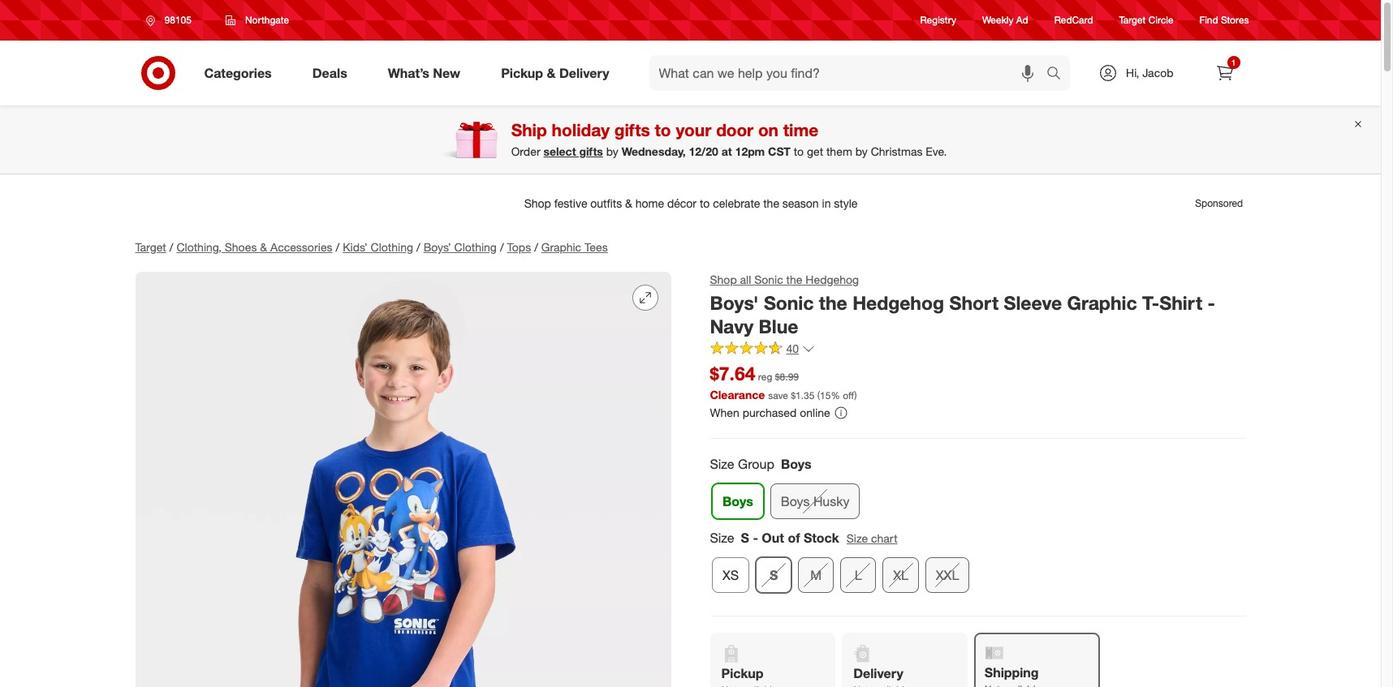 Task type: describe. For each thing, give the bounding box(es) containing it.
deals link
[[299, 55, 368, 91]]

sleeve
[[1004, 292, 1062, 314]]

group containing size
[[709, 530, 1246, 600]]

find
[[1200, 14, 1219, 26]]

1 horizontal spatial gifts
[[615, 120, 650, 141]]

cst
[[768, 145, 791, 158]]

of
[[788, 530, 800, 547]]

shop all sonic the hedgehog boys' sonic the hedgehog short sleeve graphic t-shirt - navy blue
[[710, 273, 1216, 338]]

0 horizontal spatial to
[[655, 120, 671, 141]]

boys for boys link at the bottom right of page
[[722, 494, 753, 510]]

weekly ad link
[[983, 13, 1029, 27]]

xxl
[[936, 568, 959, 584]]

ad
[[1017, 14, 1029, 26]]

boys husky link
[[770, 484, 860, 520]]

0 horizontal spatial gifts
[[579, 145, 603, 158]]

t-
[[1143, 292, 1160, 314]]

group containing size group
[[709, 456, 1246, 526]]

what's
[[388, 65, 430, 81]]

1 vertical spatial hedgehog
[[853, 292, 945, 314]]

order
[[511, 145, 541, 158]]

0 vertical spatial the
[[787, 273, 803, 287]]

search button
[[1040, 55, 1079, 94]]

registry
[[921, 14, 957, 26]]

2 clothing from the left
[[454, 240, 497, 254]]

categories
[[204, 65, 272, 81]]

15
[[820, 390, 831, 402]]

northgate button
[[215, 6, 300, 35]]

clearance
[[710, 388, 765, 402]]

target / clothing, shoes & accessories / kids' clothing / boys' clothing / tops / graphic tees
[[135, 240, 608, 254]]

0 vertical spatial sonic
[[755, 273, 784, 287]]

s link
[[756, 558, 792, 594]]

size chart button
[[846, 530, 899, 548]]

pickup & delivery
[[501, 65, 610, 81]]

40
[[787, 342, 799, 356]]

accessories
[[271, 240, 333, 254]]

tees
[[585, 240, 608, 254]]

target circle link
[[1120, 13, 1174, 27]]

boys link
[[712, 484, 764, 520]]

hi,
[[1127, 66, 1140, 80]]

kids'
[[343, 240, 368, 254]]

1 by from the left
[[607, 145, 619, 158]]

boys husky
[[781, 494, 850, 510]]

3 / from the left
[[417, 240, 420, 254]]

categories link
[[190, 55, 292, 91]]

12pm
[[736, 145, 765, 158]]

graphic tees link
[[542, 240, 608, 254]]

l
[[855, 568, 862, 584]]

kids' clothing link
[[343, 240, 413, 254]]

new
[[433, 65, 461, 81]]

1 vertical spatial &
[[260, 240, 267, 254]]

boys' clothing link
[[424, 240, 497, 254]]

chart
[[871, 532, 898, 546]]

on
[[759, 120, 779, 141]]

them
[[827, 145, 853, 158]]

1 clothing from the left
[[371, 240, 413, 254]]

husky
[[813, 494, 850, 510]]

stores
[[1222, 14, 1250, 26]]

- inside shop all sonic the hedgehog boys' sonic the hedgehog short sleeve graphic t-shirt - navy blue
[[1208, 292, 1216, 314]]

)
[[855, 390, 857, 402]]

target for target / clothing, shoes & accessories / kids' clothing / boys' clothing / tops / graphic tees
[[135, 240, 166, 254]]

0 horizontal spatial delivery
[[560, 65, 610, 81]]

purchased
[[743, 406, 797, 420]]

$7.64 reg $8.99 clearance save $ 1.35 ( 15 % off )
[[710, 363, 857, 402]]

delivery button
[[842, 633, 968, 688]]

1 vertical spatial the
[[819, 292, 848, 314]]

pickup for pickup
[[722, 666, 764, 682]]

shipping
[[985, 665, 1039, 681]]

online
[[800, 406, 831, 420]]

group
[[738, 457, 775, 473]]

get
[[807, 145, 824, 158]]

0 vertical spatial s
[[741, 530, 750, 547]]

m link
[[798, 558, 834, 594]]

off
[[843, 390, 855, 402]]

clothing,
[[177, 240, 222, 254]]

pickup for pickup & delivery
[[501, 65, 543, 81]]

advertisement region
[[122, 184, 1259, 223]]

5 / from the left
[[535, 240, 538, 254]]

blue
[[759, 315, 799, 338]]

wednesday,
[[622, 145, 686, 158]]

eve.
[[926, 145, 947, 158]]

delivery inside button
[[854, 666, 904, 682]]

at
[[722, 145, 732, 158]]

size group boys
[[710, 457, 812, 473]]

tops link
[[507, 240, 531, 254]]

when
[[710, 406, 740, 420]]

target circle
[[1120, 14, 1174, 26]]

weekly ad
[[983, 14, 1029, 26]]

%
[[831, 390, 840, 402]]

reg
[[758, 372, 773, 384]]

1
[[1232, 58, 1236, 67]]

stock
[[804, 530, 840, 547]]

$7.64
[[710, 363, 756, 385]]



Task type: vqa. For each thing, say whether or not it's contained in the screenshot.
fifth THE / from the left
yes



Task type: locate. For each thing, give the bounding box(es) containing it.
0 horizontal spatial clothing
[[371, 240, 413, 254]]

what's new
[[388, 65, 461, 81]]

& up ship
[[547, 65, 556, 81]]

holiday
[[552, 120, 610, 141]]

0 vertical spatial target
[[1120, 14, 1146, 26]]

0 horizontal spatial &
[[260, 240, 267, 254]]

target left the circle
[[1120, 14, 1146, 26]]

0 vertical spatial delivery
[[560, 65, 610, 81]]

1 vertical spatial delivery
[[854, 666, 904, 682]]

boys down group
[[722, 494, 753, 510]]

- inside group
[[753, 530, 759, 547]]

redcard link
[[1055, 13, 1094, 27]]

40 link
[[710, 341, 816, 360]]

0 vertical spatial pickup
[[501, 65, 543, 81]]

1 vertical spatial sonic
[[764, 292, 814, 314]]

graphic
[[542, 240, 582, 254], [1068, 292, 1138, 314]]

ship holiday gifts to your door on time order select gifts by wednesday, 12/20 at 12pm cst to get them by christmas eve.
[[511, 120, 947, 158]]

gifts down holiday
[[579, 145, 603, 158]]

1 horizontal spatial delivery
[[854, 666, 904, 682]]

0 horizontal spatial -
[[753, 530, 759, 547]]

sonic up blue
[[764, 292, 814, 314]]

1 horizontal spatial to
[[794, 145, 804, 158]]

save
[[769, 390, 788, 402]]

shirt
[[1160, 292, 1203, 314]]

/ right 'tops' link
[[535, 240, 538, 254]]

all
[[740, 273, 752, 287]]

ship
[[511, 120, 547, 141]]

gifts up wednesday,
[[615, 120, 650, 141]]

boys for boys husky
[[781, 494, 810, 510]]

0 horizontal spatial the
[[787, 273, 803, 287]]

registry link
[[921, 13, 957, 27]]

xl link
[[883, 558, 919, 594]]

boys'
[[424, 240, 451, 254]]

1 horizontal spatial by
[[856, 145, 868, 158]]

sonic right all
[[755, 273, 784, 287]]

size up xs
[[710, 530, 735, 547]]

size for size group boys
[[710, 457, 735, 473]]

1 group from the top
[[709, 456, 1246, 526]]

1 / from the left
[[170, 240, 173, 254]]

when purchased online
[[710, 406, 831, 420]]

target for target circle
[[1120, 14, 1146, 26]]

boys
[[781, 457, 812, 473], [722, 494, 753, 510], [781, 494, 810, 510]]

clothing right boys'
[[454, 240, 497, 254]]

$
[[791, 390, 796, 402]]

What can we help you find? suggestions appear below search field
[[649, 55, 1051, 91]]

1 horizontal spatial target
[[1120, 14, 1146, 26]]

to
[[655, 120, 671, 141], [794, 145, 804, 158]]

1 vertical spatial gifts
[[579, 145, 603, 158]]

weekly
[[983, 14, 1014, 26]]

2 by from the left
[[856, 145, 868, 158]]

sonic
[[755, 273, 784, 287], [764, 292, 814, 314]]

1 horizontal spatial -
[[1208, 292, 1216, 314]]

by down holiday
[[607, 145, 619, 158]]

s left out
[[741, 530, 750, 547]]

& right shoes
[[260, 240, 267, 254]]

by
[[607, 145, 619, 158], [856, 145, 868, 158]]

short
[[950, 292, 999, 314]]

1 horizontal spatial &
[[547, 65, 556, 81]]

1 vertical spatial group
[[709, 530, 1246, 600]]

s down out
[[770, 568, 778, 584]]

s inside s link
[[770, 568, 778, 584]]

your
[[676, 120, 712, 141]]

xl
[[893, 568, 908, 584]]

what's new link
[[374, 55, 481, 91]]

0 vertical spatial -
[[1208, 292, 1216, 314]]

- right shirt at the right
[[1208, 292, 1216, 314]]

gifts
[[615, 120, 650, 141], [579, 145, 603, 158]]

1 vertical spatial pickup
[[722, 666, 764, 682]]

l link
[[840, 558, 876, 594]]

navy
[[710, 315, 754, 338]]

0 horizontal spatial by
[[607, 145, 619, 158]]

0 horizontal spatial graphic
[[542, 240, 582, 254]]

target left 'clothing,'
[[135, 240, 166, 254]]

to up wednesday,
[[655, 120, 671, 141]]

shop
[[710, 273, 737, 287]]

out
[[762, 530, 785, 547]]

- left out
[[753, 530, 759, 547]]

shoes
[[225, 240, 257, 254]]

0 horizontal spatial target
[[135, 240, 166, 254]]

2 group from the top
[[709, 530, 1246, 600]]

0 vertical spatial &
[[547, 65, 556, 81]]

boys right group
[[781, 457, 812, 473]]

shipping button
[[974, 633, 1100, 688]]

christmas
[[871, 145, 923, 158]]

0 vertical spatial graphic
[[542, 240, 582, 254]]

98105 button
[[135, 6, 209, 35]]

delivery
[[560, 65, 610, 81], [854, 666, 904, 682]]

to left get
[[794, 145, 804, 158]]

search
[[1040, 66, 1079, 83]]

tops
[[507, 240, 531, 254]]

/ left kids'
[[336, 240, 340, 254]]

/ right target link on the left top of page
[[170, 240, 173, 254]]

boys left husky
[[781, 494, 810, 510]]

1 vertical spatial target
[[135, 240, 166, 254]]

2 / from the left
[[336, 240, 340, 254]]

by right them
[[856, 145, 868, 158]]

target
[[1120, 14, 1146, 26], [135, 240, 166, 254]]

0 vertical spatial group
[[709, 456, 1246, 526]]

1 vertical spatial s
[[770, 568, 778, 584]]

4 / from the left
[[500, 240, 504, 254]]

0 horizontal spatial s
[[741, 530, 750, 547]]

-
[[1208, 292, 1216, 314], [753, 530, 759, 547]]

1 horizontal spatial graphic
[[1068, 292, 1138, 314]]

1 vertical spatial to
[[794, 145, 804, 158]]

size left group
[[710, 457, 735, 473]]

size inside size s - out of stock size chart
[[847, 532, 868, 546]]

door
[[716, 120, 754, 141]]

graphic left tees
[[542, 240, 582, 254]]

0 horizontal spatial pickup
[[501, 65, 543, 81]]

northgate
[[245, 14, 289, 26]]

boys' sonic the hedgehog short sleeve graphic t-shirt - navy blue, 1 of 4 image
[[135, 272, 671, 688]]

hi, jacob
[[1127, 66, 1174, 80]]

0 vertical spatial hedgehog
[[806, 273, 859, 287]]

1 horizontal spatial clothing
[[454, 240, 497, 254]]

(
[[818, 390, 820, 402]]

time
[[784, 120, 819, 141]]

graphic inside shop all sonic the hedgehog boys' sonic the hedgehog short sleeve graphic t-shirt - navy blue
[[1068, 292, 1138, 314]]

0 vertical spatial gifts
[[615, 120, 650, 141]]

group
[[709, 456, 1246, 526], [709, 530, 1246, 600]]

find stores
[[1200, 14, 1250, 26]]

0 vertical spatial to
[[655, 120, 671, 141]]

/ left 'tops' link
[[500, 240, 504, 254]]

s
[[741, 530, 750, 547], [770, 568, 778, 584]]

size left chart at the bottom right of page
[[847, 532, 868, 546]]

size for size s - out of stock size chart
[[710, 530, 735, 547]]

clothing right kids'
[[371, 240, 413, 254]]

/ left boys'
[[417, 240, 420, 254]]

circle
[[1149, 14, 1174, 26]]

1 horizontal spatial pickup
[[722, 666, 764, 682]]

1 horizontal spatial the
[[819, 292, 848, 314]]

pickup button
[[710, 633, 836, 688]]

target link
[[135, 240, 166, 254]]

the
[[787, 273, 803, 287], [819, 292, 848, 314]]

/
[[170, 240, 173, 254], [336, 240, 340, 254], [417, 240, 420, 254], [500, 240, 504, 254], [535, 240, 538, 254]]

clothing
[[371, 240, 413, 254], [454, 240, 497, 254]]

select
[[544, 145, 576, 158]]

m
[[810, 568, 822, 584]]

1 horizontal spatial s
[[770, 568, 778, 584]]

clothing, shoes & accessories link
[[177, 240, 333, 254]]

pickup inside button
[[722, 666, 764, 682]]

graphic left t-
[[1068, 292, 1138, 314]]

hedgehog
[[806, 273, 859, 287], [853, 292, 945, 314]]

boys'
[[710, 292, 759, 314]]

1 vertical spatial graphic
[[1068, 292, 1138, 314]]

size s - out of stock size chart
[[710, 530, 898, 547]]

xs link
[[712, 558, 749, 594]]

1 vertical spatial -
[[753, 530, 759, 547]]

jacob
[[1143, 66, 1174, 80]]

$8.99
[[775, 372, 799, 384]]

pickup & delivery link
[[487, 55, 630, 91]]



